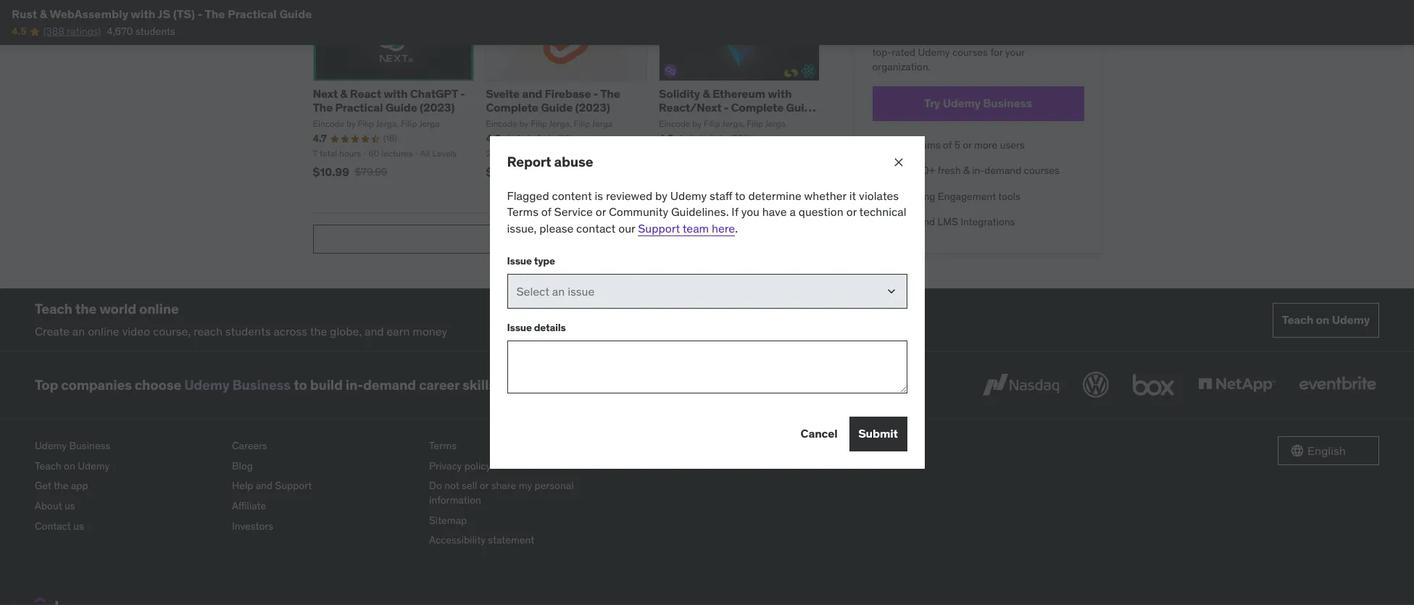 Task type: vqa. For each thing, say whether or not it's contained in the screenshot.
"of" inside the Flagged content is reviewed by Udemy staff to determine whether it violates Terms of Service or Community Guidelines. If you have a question or technical issue, please contact our
yes



Task type: locate. For each thing, give the bounding box(es) containing it.
2 vertical spatial the
[[54, 480, 69, 493]]

complete inside "solidity & ethereum with react/next - complete guide (2023)"
[[731, 100, 784, 115]]

0 horizontal spatial the
[[54, 480, 69, 493]]

- inside svelte and firebase - the complete guide (2023) eincode by filip jerga, filip jerga
[[594, 86, 598, 101]]

or down it
[[847, 205, 857, 219]]

0 horizontal spatial (2023)
[[420, 100, 455, 115]]

3 filip from the left
[[531, 118, 547, 129]]

0 horizontal spatial support
[[275, 480, 312, 493]]

issue
[[507, 254, 532, 267], [507, 321, 532, 334]]

terms inside terms privacy policy do not sell or share my personal information sitemap accessibility statement
[[429, 440, 457, 453]]

0 vertical spatial 25,000+
[[1004, 32, 1043, 45]]

1 horizontal spatial with
[[384, 86, 408, 101]]

course,
[[153, 324, 191, 338]]

demand up tools
[[985, 164, 1022, 177]]

udemy inside the "flagged content is reviewed by udemy staff to determine whether it violates terms of service or community guidelines. if you have a question or technical issue, please contact our"
[[670, 188, 707, 203]]

1 horizontal spatial support
[[638, 221, 680, 235]]

on up eventbrite image
[[1316, 312, 1330, 327]]

(2023) inside next & react with chatgpt - the practical guide (2023) eincode by filip jerga, filip jerga
[[420, 100, 455, 115]]

udemy right try
[[943, 96, 981, 110]]

abuse down service
[[570, 232, 598, 245]]

by down the "react/next"
[[693, 118, 702, 129]]

2 issue from the top
[[507, 321, 532, 334]]

business inside udemy business teach on udemy get the app about us contact us
[[69, 440, 110, 453]]

your
[[1006, 46, 1025, 59]]

1 vertical spatial on
[[64, 460, 75, 473]]

reviewed
[[606, 188, 653, 203]]

careers blog help and support affiliate investors
[[232, 440, 312, 533]]

0 vertical spatial the
[[75, 300, 97, 318]]

1 horizontal spatial teach on udemy link
[[1273, 303, 1380, 338]]

(388
[[43, 25, 64, 38]]

1 vertical spatial report
[[535, 232, 568, 245]]

terms
[[507, 205, 539, 219], [429, 440, 457, 453]]

whether
[[804, 188, 847, 203]]

us
[[65, 500, 75, 513], [73, 520, 84, 533]]

$10.99 $79.99
[[313, 165, 387, 179]]

hours
[[339, 148, 361, 159], [525, 148, 547, 159]]

eincode up '4.3'
[[659, 118, 691, 129]]

1 horizontal spatial practical
[[335, 100, 383, 115]]

0 horizontal spatial of
[[541, 205, 552, 219]]

total right 25.5
[[505, 148, 523, 159]]

2 horizontal spatial the
[[310, 324, 327, 338]]

and right svelte
[[522, 86, 542, 101]]

the up the 4.7
[[313, 100, 333, 115]]

of up "please"
[[541, 205, 552, 219]]

report abuse
[[507, 153, 593, 170], [535, 232, 598, 245]]

reach
[[194, 324, 223, 338]]

in- right build
[[346, 376, 363, 394]]

$10.99 down 25.5
[[486, 165, 522, 179]]

jerga down the ethereum on the right
[[765, 118, 786, 129]]

try
[[924, 96, 941, 110]]

2 jerga, from the left
[[549, 118, 572, 129]]

teach on udemy link up eventbrite image
[[1273, 303, 1380, 338]]

on
[[1316, 312, 1330, 327], [64, 460, 75, 473]]

the inside next & react with chatgpt - the practical guide (2023) eincode by filip jerga, filip jerga
[[313, 100, 333, 115]]

by down react
[[347, 118, 356, 129]]

2 filip from the left
[[401, 118, 417, 129]]

- right the firebase
[[594, 86, 598, 101]]

$10.99
[[313, 165, 349, 179], [486, 165, 522, 179]]

udemy business link up "get the app" link at bottom
[[35, 437, 220, 457]]

about
[[35, 500, 62, 513]]

1 horizontal spatial students
[[225, 324, 271, 338]]

determine
[[749, 188, 802, 203]]

small image
[[1291, 444, 1305, 458]]

the left globe, at bottom
[[310, 324, 327, 338]]

2 vertical spatial business
[[69, 440, 110, 453]]

eincode up the 4.7
[[313, 118, 344, 129]]

& right next at the top of page
[[340, 86, 348, 101]]

with right react
[[384, 86, 408, 101]]

subscribe to this course and 25,000+ top‑rated udemy courses for your organization.
[[873, 32, 1043, 73]]

online right an
[[88, 324, 119, 338]]

rust & webassembly with js (ts) - the practical guide
[[12, 7, 312, 21]]

1 vertical spatial practical
[[335, 100, 383, 115]]

.
[[735, 221, 738, 235]]

sitemap
[[429, 514, 467, 527]]

close modal image
[[891, 155, 906, 170]]

6 filip from the left
[[747, 118, 763, 129]]

box image
[[1130, 369, 1178, 401]]

1 horizontal spatial the
[[75, 300, 97, 318]]

report abuse inside button
[[535, 232, 598, 245]]

0 horizontal spatial in-
[[346, 376, 363, 394]]

teach on udemy link up about us link
[[35, 457, 220, 477]]

teach for on
[[1282, 312, 1314, 327]]

all levels
[[420, 148, 457, 159]]

issue for issue type
[[507, 254, 532, 267]]

filip down svelte and firebase - the complete guide (2023) link
[[531, 118, 547, 129]]

5 filip from the left
[[704, 118, 720, 129]]

issue left details
[[507, 321, 532, 334]]

to left this in the right of the page
[[920, 32, 930, 45]]

terms up "issue,"
[[507, 205, 539, 219]]

0 vertical spatial students
[[136, 25, 175, 38]]

2 horizontal spatial jerga
[[765, 118, 786, 129]]

0 vertical spatial demand
[[985, 164, 1022, 177]]

practical inside next & react with chatgpt - the practical guide (2023) eincode by filip jerga, filip jerga
[[335, 100, 383, 115]]

hours up "$10.99 $79.99"
[[339, 148, 361, 159]]

firebase
[[545, 86, 591, 101]]

2 horizontal spatial the
[[600, 86, 620, 101]]

0 horizontal spatial jerga
[[419, 118, 440, 129]]

4,670 students
[[107, 25, 175, 38]]

next & react with chatgpt - the practical guide (2023) link
[[313, 86, 465, 115]]

support inside report abuse dialog
[[638, 221, 680, 235]]

0 vertical spatial practical
[[228, 7, 277, 21]]

0 horizontal spatial jerga,
[[376, 118, 399, 129]]

16 reviews element
[[383, 133, 397, 145]]

engagement
[[938, 190, 996, 203]]

1 lectures from the left
[[382, 148, 413, 159]]

privacy policy link
[[429, 457, 615, 477]]

0 vertical spatial issue
[[507, 254, 532, 267]]

7
[[313, 148, 318, 159]]

udemy image
[[35, 597, 101, 605]]

1 vertical spatial the
[[310, 324, 327, 338]]

top‑rated
[[873, 46, 916, 59]]

with up 4,670 students
[[131, 7, 155, 21]]

1 horizontal spatial complete
[[731, 100, 784, 115]]

english
[[1308, 444, 1346, 458]]

1 issue from the top
[[507, 254, 532, 267]]

$10.99 down 7 total hours
[[313, 165, 349, 179]]

online
[[139, 300, 179, 318], [88, 324, 119, 338]]

eincode inside next & react with chatgpt - the practical guide (2023) eincode by filip jerga, filip jerga
[[313, 118, 344, 129]]

hours for guide
[[525, 148, 547, 159]]

1 eincode from the left
[[313, 118, 344, 129]]

issue for issue details
[[507, 321, 532, 334]]

0 horizontal spatial courses
[[953, 46, 988, 59]]

0 horizontal spatial students
[[136, 25, 175, 38]]

0 vertical spatial us
[[65, 500, 75, 513]]

hours for the
[[339, 148, 361, 159]]

0 vertical spatial abuse
[[554, 153, 593, 170]]

with for webassembly
[[131, 7, 155, 21]]

support down the blog link
[[275, 480, 312, 493]]

choose
[[135, 376, 181, 394]]

lms
[[938, 216, 958, 229]]

1 horizontal spatial hours
[[525, 148, 547, 159]]

1 horizontal spatial demand
[[985, 164, 1022, 177]]

report abuse inside dialog
[[507, 153, 593, 170]]

0 vertical spatial report abuse
[[507, 153, 593, 170]]

in- down more
[[972, 164, 985, 177]]

(2023)
[[420, 100, 455, 115], [575, 100, 610, 115], [659, 114, 694, 129]]

3 jerga from the left
[[765, 118, 786, 129]]

complete up (658)
[[731, 100, 784, 115]]

0 horizontal spatial on
[[64, 460, 75, 473]]

jerga down chatgpt
[[419, 118, 440, 129]]

& right rust
[[40, 7, 47, 21]]

35 reviews element
[[557, 133, 572, 145]]

for teams of 5 or more users
[[896, 138, 1025, 151]]

1 $10.99 from the left
[[313, 165, 349, 179]]

1 vertical spatial abuse
[[570, 232, 598, 245]]

1 horizontal spatial $10.99
[[486, 165, 522, 179]]

udemy down this in the right of the page
[[918, 46, 950, 59]]

2 eincode from the left
[[486, 118, 518, 129]]

1 vertical spatial in-
[[346, 376, 363, 394]]

have
[[763, 205, 787, 219]]

jerga, up (35)
[[549, 118, 572, 129]]

the right the firebase
[[600, 86, 620, 101]]

(ts)
[[173, 7, 195, 21]]

0 horizontal spatial online
[[88, 324, 119, 338]]

2 horizontal spatial eincode
[[659, 118, 691, 129]]

1 vertical spatial xsmall image
[[873, 216, 884, 230]]

1 horizontal spatial 25,000+
[[1004, 32, 1043, 45]]

video
[[122, 324, 150, 338]]

1 horizontal spatial in-
[[972, 164, 985, 177]]

statement
[[488, 534, 535, 547]]

1 horizontal spatial jerga,
[[549, 118, 572, 129]]

of left the '5' at the top of the page
[[943, 138, 952, 151]]

the up an
[[75, 300, 97, 318]]

0 horizontal spatial total
[[320, 148, 337, 159]]

for
[[991, 46, 1003, 59]]

report up type
[[535, 232, 568, 245]]

practical
[[228, 7, 277, 21], [335, 100, 383, 115]]

0 horizontal spatial complete
[[486, 100, 539, 115]]

users
[[1000, 138, 1025, 151]]

and right help
[[256, 480, 273, 493]]

1 horizontal spatial business
[[232, 376, 291, 394]]

filip down react
[[358, 118, 374, 129]]

lectures right 282
[[572, 148, 603, 159]]

1 vertical spatial business
[[232, 376, 291, 394]]

the right (ts)
[[205, 7, 225, 21]]

eincode inside svelte and firebase - the complete guide (2023) eincode by filip jerga, filip jerga
[[486, 118, 518, 129]]

1 horizontal spatial terms
[[507, 205, 539, 219]]

to left build
[[294, 376, 307, 394]]

the right get
[[54, 480, 69, 493]]

1 vertical spatial issue
[[507, 321, 532, 334]]

0 horizontal spatial hours
[[339, 148, 361, 159]]

and left earn
[[365, 324, 384, 338]]

25,000+ up learning
[[896, 164, 936, 177]]

1 horizontal spatial of
[[943, 138, 952, 151]]

to up if
[[735, 188, 746, 203]]

world
[[99, 300, 136, 318]]

1 vertical spatial support
[[275, 480, 312, 493]]

25.5
[[486, 148, 503, 159]]

by up 25.5 total hours at the left of the page
[[520, 118, 529, 129]]

with right the ethereum on the right
[[768, 86, 792, 101]]

jerga up 282 lectures
[[592, 118, 613, 129]]

business up the users
[[983, 96, 1032, 110]]

money
[[413, 324, 447, 338]]

students down the rust & webassembly with js (ts) - the practical guide
[[136, 25, 175, 38]]

1 vertical spatial udemy business link
[[35, 437, 220, 457]]

on up the app
[[64, 460, 75, 473]]

report left 282
[[507, 153, 551, 170]]

2 complete from the left
[[731, 100, 784, 115]]

privacy
[[429, 460, 462, 473]]

4.3
[[659, 132, 674, 145]]

solidity & ethereum with react/next - complete guide (2023) link
[[659, 86, 818, 129]]

1 vertical spatial online
[[88, 324, 119, 338]]

filip down next & react with chatgpt - the practical guide (2023) link
[[401, 118, 417, 129]]

2 lectures from the left
[[572, 148, 603, 159]]

guide
[[279, 7, 312, 21], [385, 100, 417, 115], [541, 100, 573, 115], [786, 100, 818, 115]]

0 vertical spatial online
[[139, 300, 179, 318]]

careers
[[232, 440, 267, 453]]

information
[[429, 494, 481, 507]]

udemy business link down reach
[[184, 376, 291, 394]]

1 horizontal spatial to
[[735, 188, 746, 203]]

investors
[[232, 520, 273, 533]]

eincode up 4.6
[[486, 118, 518, 129]]

2 horizontal spatial to
[[920, 32, 930, 45]]

help and support link
[[232, 477, 418, 497]]

& inside "solidity & ethereum with react/next - complete guide (2023)"
[[703, 86, 710, 101]]

earn
[[387, 324, 410, 338]]

or right sell
[[480, 480, 489, 493]]

0 horizontal spatial eincode
[[313, 118, 344, 129]]

filip up 282 lectures
[[574, 118, 590, 129]]

sso
[[896, 216, 916, 229]]

1 vertical spatial of
[[541, 205, 552, 219]]

1 horizontal spatial jerga
[[592, 118, 613, 129]]

business down across
[[232, 376, 291, 394]]

support down the community
[[638, 221, 680, 235]]

0 vertical spatial terms
[[507, 205, 539, 219]]

jerga, up (658)
[[722, 118, 745, 129]]

submit button
[[849, 417, 907, 452]]

support inside careers blog help and support affiliate investors
[[275, 480, 312, 493]]

0 horizontal spatial with
[[131, 7, 155, 21]]

jerga, up (16)
[[376, 118, 399, 129]]

1 horizontal spatial on
[[1316, 312, 1330, 327]]

1 vertical spatial terms
[[429, 440, 457, 453]]

teach inside udemy business teach on udemy get the app about us contact us
[[35, 460, 61, 473]]

0 vertical spatial business
[[983, 96, 1032, 110]]

0 horizontal spatial $10.99
[[313, 165, 349, 179]]

us right contact
[[73, 520, 84, 533]]

0 vertical spatial report
[[507, 153, 551, 170]]

jerga
[[419, 118, 440, 129], [592, 118, 613, 129], [765, 118, 786, 129]]

2 total from the left
[[505, 148, 523, 159]]

courses down course
[[953, 46, 988, 59]]

udemy up "guidelines." on the top of page
[[670, 188, 707, 203]]

1 complete from the left
[[486, 100, 539, 115]]

0 vertical spatial to
[[920, 32, 930, 45]]

2 hours from the left
[[525, 148, 547, 159]]

(2023) inside "solidity & ethereum with react/next - complete guide (2023)"
[[659, 114, 694, 129]]

0 horizontal spatial terms
[[429, 440, 457, 453]]

report abuse down service
[[535, 232, 598, 245]]

hours up $84.99
[[525, 148, 547, 159]]

1 total from the left
[[320, 148, 337, 159]]

report abuse down "35 reviews" element
[[507, 153, 593, 170]]

1 jerga, from the left
[[376, 118, 399, 129]]

demand left career
[[363, 376, 416, 394]]

by inside the "flagged content is reviewed by udemy staff to determine whether it violates terms of service or community guidelines. if you have a question or technical issue, please contact our"
[[655, 188, 668, 203]]

2 horizontal spatial (2023)
[[659, 114, 694, 129]]

xsmall image up technical
[[873, 190, 884, 204]]

team
[[683, 221, 709, 235]]

lectures down 16 reviews "element" at top left
[[382, 148, 413, 159]]

abuse
[[554, 153, 593, 170], [570, 232, 598, 245]]

business up the app
[[69, 440, 110, 453]]

udemy
[[918, 46, 950, 59], [943, 96, 981, 110], [670, 188, 707, 203], [1332, 312, 1370, 327], [184, 376, 229, 394], [35, 440, 67, 453], [78, 460, 110, 473]]

0 horizontal spatial 25,000+
[[896, 164, 936, 177]]

1 vertical spatial demand
[[363, 376, 416, 394]]

teach inside teach the world online create an online video course, reach students across the globe, and earn money
[[35, 300, 72, 318]]

0 vertical spatial courses
[[953, 46, 988, 59]]

1 horizontal spatial lectures
[[572, 148, 603, 159]]

complete
[[486, 100, 539, 115], [731, 100, 784, 115]]

english button
[[1278, 437, 1380, 466]]

online up course,
[[139, 300, 179, 318]]

with inside "solidity & ethereum with react/next - complete guide (2023)"
[[768, 86, 792, 101]]

report inside dialog
[[507, 153, 551, 170]]

1 vertical spatial to
[[735, 188, 746, 203]]

with for react
[[384, 86, 408, 101]]

& inside next & react with chatgpt - the practical guide (2023) eincode by filip jerga, filip jerga
[[340, 86, 348, 101]]

& right solidity
[[703, 86, 710, 101]]

total right '7'
[[320, 148, 337, 159]]

1 vertical spatial courses
[[1024, 164, 1060, 177]]

2 jerga from the left
[[592, 118, 613, 129]]

1 horizontal spatial courses
[[1024, 164, 1060, 177]]

1 horizontal spatial (2023)
[[575, 100, 610, 115]]

0 vertical spatial of
[[943, 138, 952, 151]]

students inside teach the world online create an online video course, reach students across the globe, and earn money
[[225, 324, 271, 338]]

total for guide
[[505, 148, 523, 159]]

sell
[[462, 480, 477, 493]]

282
[[554, 148, 570, 159]]

0 horizontal spatial business
[[69, 440, 110, 453]]

solidity & ethereum with react/next - complete guide (2023)
[[659, 86, 818, 129]]

1 horizontal spatial eincode
[[486, 118, 518, 129]]

filip down the "react/next"
[[704, 118, 720, 129]]

1 horizontal spatial the
[[313, 100, 333, 115]]

app
[[71, 480, 88, 493]]

- up eincode by filip jerga, filip jerga
[[724, 100, 729, 115]]

by up the community
[[655, 188, 668, 203]]

students
[[136, 25, 175, 38], [225, 324, 271, 338]]

2 horizontal spatial with
[[768, 86, 792, 101]]

a
[[790, 205, 796, 219]]

eventbrite image
[[1296, 369, 1380, 401]]

learning
[[896, 190, 936, 203]]

you
[[741, 205, 760, 219]]

courses down the users
[[1024, 164, 1060, 177]]

0 horizontal spatial the
[[205, 7, 225, 21]]

2 xsmall image from the top
[[873, 216, 884, 230]]

abuse down "35 reviews" element
[[554, 153, 593, 170]]

0 vertical spatial support
[[638, 221, 680, 235]]

$10.99 $84.99
[[486, 165, 561, 179]]

try udemy business
[[924, 96, 1032, 110]]

1 jerga from the left
[[419, 118, 440, 129]]

0 vertical spatial xsmall image
[[873, 190, 884, 204]]

terms up privacy
[[429, 440, 457, 453]]

share
[[491, 480, 516, 493]]

1 xsmall image from the top
[[873, 190, 884, 204]]

25,000+
[[1004, 32, 1043, 45], [896, 164, 936, 177]]

xsmall image
[[873, 190, 884, 204], [873, 216, 884, 230]]

with inside next & react with chatgpt - the practical guide (2023) eincode by filip jerga, filip jerga
[[384, 86, 408, 101]]

complete up 4.6
[[486, 100, 539, 115]]

- right chatgpt
[[460, 86, 465, 101]]

2 $10.99 from the left
[[486, 165, 522, 179]]

1 hours from the left
[[339, 148, 361, 159]]

or inside terms privacy policy do not sell or share my personal information sitemap accessibility statement
[[480, 480, 489, 493]]

by inside svelte and firebase - the complete guide (2023) eincode by filip jerga, filip jerga
[[520, 118, 529, 129]]

issue left type
[[507, 254, 532, 267]]

us right about
[[65, 500, 75, 513]]

25,000+ up your
[[1004, 32, 1043, 45]]

of inside the "flagged content is reviewed by udemy staff to determine whether it violates terms of service or community guidelines. if you have a question or technical issue, please contact our"
[[541, 205, 552, 219]]

0 horizontal spatial lectures
[[382, 148, 413, 159]]

2 horizontal spatial jerga,
[[722, 118, 745, 129]]

courses inside subscribe to this course and 25,000+ top‑rated udemy courses for your organization.
[[953, 46, 988, 59]]

top
[[35, 376, 58, 394]]

658 reviews element
[[730, 133, 751, 145]]

students right reach
[[225, 324, 271, 338]]

the
[[75, 300, 97, 318], [310, 324, 327, 338], [54, 480, 69, 493]]

more
[[974, 138, 998, 151]]



Task type: describe. For each thing, give the bounding box(es) containing it.
contact
[[576, 221, 616, 235]]

svelte
[[486, 86, 520, 101]]

eincode by filip jerga, filip jerga
[[659, 118, 786, 129]]

type
[[534, 254, 555, 267]]

xsmall image for learning
[[873, 190, 884, 204]]

to inside subscribe to this course and 25,000+ top‑rated udemy courses for your organization.
[[920, 32, 930, 45]]

and right sso
[[919, 216, 935, 229]]

abuse inside dialog
[[554, 153, 593, 170]]

1 vertical spatial 25,000+
[[896, 164, 936, 177]]

4.6
[[486, 132, 501, 145]]

and inside careers blog help and support affiliate investors
[[256, 480, 273, 493]]

udemy up get
[[35, 440, 67, 453]]

my
[[519, 480, 532, 493]]

react
[[350, 86, 381, 101]]

the inside udemy business teach on udemy get the app about us contact us
[[54, 480, 69, 493]]

Issue details text field
[[507, 341, 907, 394]]

3 eincode from the left
[[659, 118, 691, 129]]

submit
[[859, 427, 898, 441]]

companies
[[61, 376, 132, 394]]

- right (ts)
[[198, 7, 203, 21]]

total for the
[[320, 148, 337, 159]]

volkswagen image
[[1080, 369, 1112, 401]]

1 vertical spatial teach on udemy link
[[35, 457, 220, 477]]

learning engagement tools
[[896, 190, 1021, 203]]

jerga inside svelte and firebase - the complete guide (2023) eincode by filip jerga, filip jerga
[[592, 118, 613, 129]]

issue,
[[507, 221, 537, 235]]

support team here link
[[638, 221, 735, 235]]

60
[[369, 148, 380, 159]]

5
[[955, 138, 961, 151]]

guide inside "solidity & ethereum with react/next - complete guide (2023)"
[[786, 100, 818, 115]]

content
[[552, 188, 592, 203]]

with for ethereum
[[768, 86, 792, 101]]

and inside svelte and firebase - the complete guide (2023) eincode by filip jerga, filip jerga
[[522, 86, 542, 101]]

accessibility
[[429, 534, 486, 547]]

teams
[[913, 138, 941, 151]]

across
[[274, 324, 308, 338]]

svelte and firebase - the complete guide (2023) link
[[486, 86, 620, 115]]

282 lectures
[[554, 148, 603, 159]]

rust
[[12, 7, 37, 21]]

build
[[310, 376, 343, 394]]

or down is
[[596, 205, 606, 219]]

personal
[[535, 480, 574, 493]]

not
[[445, 480, 460, 493]]

7 total hours
[[313, 148, 361, 159]]

3 jerga, from the left
[[722, 118, 745, 129]]

create
[[35, 324, 70, 338]]

1 horizontal spatial online
[[139, 300, 179, 318]]

affiliate link
[[232, 497, 418, 517]]

0 horizontal spatial practical
[[228, 7, 277, 21]]

jerga inside next & react with chatgpt - the practical guide (2023) eincode by filip jerga, filip jerga
[[419, 118, 440, 129]]

& for webassembly
[[40, 7, 47, 21]]

next
[[313, 86, 338, 101]]

details
[[534, 321, 566, 334]]

teach on udemy
[[1282, 312, 1370, 327]]

$84.99
[[528, 165, 561, 178]]

report inside button
[[535, 232, 568, 245]]

sitemap link
[[429, 511, 615, 531]]

contact
[[35, 520, 71, 533]]

0 vertical spatial on
[[1316, 312, 1330, 327]]

help
[[232, 480, 253, 493]]

react/next
[[659, 100, 722, 115]]

nasdaq image
[[980, 369, 1063, 401]]

jerga, inside next & react with chatgpt - the practical guide (2023) eincode by filip jerga, filip jerga
[[376, 118, 399, 129]]

staff
[[710, 188, 733, 203]]

25,000+ inside subscribe to this course and 25,000+ top‑rated udemy courses for your organization.
[[1004, 32, 1043, 45]]

(388 ratings)
[[43, 25, 101, 38]]

flagged
[[507, 188, 549, 203]]

teach for the
[[35, 300, 72, 318]]

support team here .
[[638, 221, 738, 235]]

js
[[158, 7, 170, 21]]

policy
[[465, 460, 491, 473]]

solidity
[[659, 86, 700, 101]]

1 filip from the left
[[358, 118, 374, 129]]

on inside udemy business teach on udemy get the app about us contact us
[[64, 460, 75, 473]]

lectures for (2023)
[[572, 148, 603, 159]]

fresh
[[938, 164, 961, 177]]

0 vertical spatial teach on udemy link
[[1273, 303, 1380, 338]]

0 vertical spatial in-
[[972, 164, 985, 177]]

complete inside svelte and firebase - the complete guide (2023) eincode by filip jerga, filip jerga
[[486, 100, 539, 115]]

webassembly
[[50, 7, 128, 21]]

- inside "solidity & ethereum with react/next - complete guide (2023)"
[[724, 100, 729, 115]]

it
[[849, 188, 856, 203]]

- inside next & react with chatgpt - the practical guide (2023) eincode by filip jerga, filip jerga
[[460, 86, 465, 101]]

4,670
[[107, 25, 133, 38]]

1 vertical spatial us
[[73, 520, 84, 533]]

guide inside next & react with chatgpt - the practical guide (2023) eincode by filip jerga, filip jerga
[[385, 100, 417, 115]]

try udemy business link
[[873, 86, 1084, 121]]

technical
[[860, 205, 907, 219]]

and inside teach the world online create an online video course, reach students across the globe, and earn money
[[365, 324, 384, 338]]

& for react
[[340, 86, 348, 101]]

netapp image
[[1196, 369, 1279, 401]]

career
[[419, 376, 460, 394]]

issue details
[[507, 321, 566, 334]]

abuse inside button
[[570, 232, 598, 245]]

& for ethereum
[[703, 86, 710, 101]]

please
[[540, 221, 574, 235]]

or right the '5' at the top of the page
[[963, 138, 972, 151]]

4 filip from the left
[[574, 118, 590, 129]]

terms inside the "flagged content is reviewed by udemy staff to determine whether it violates terms of service or community guidelines. if you have a question or technical issue, please contact our"
[[507, 205, 539, 219]]

the inside svelte and firebase - the complete guide (2023) eincode by filip jerga, filip jerga
[[600, 86, 620, 101]]

& right fresh
[[964, 164, 970, 177]]

levels
[[432, 148, 457, 159]]

udemy inside subscribe to this course and 25,000+ top‑rated udemy courses for your organization.
[[918, 46, 950, 59]]

0 vertical spatial udemy business link
[[184, 376, 291, 394]]

blog
[[232, 460, 253, 473]]

xsmall image for sso
[[873, 216, 884, 230]]

contact us link
[[35, 517, 220, 537]]

next & react with chatgpt - the practical guide (2023) eincode by filip jerga, filip jerga
[[313, 86, 465, 129]]

sso and lms integrations
[[896, 216, 1015, 229]]

udemy up the app
[[78, 460, 110, 473]]

udemy business teach on udemy get the app about us contact us
[[35, 440, 110, 533]]

(2023) inside svelte and firebase - the complete guide (2023) eincode by filip jerga, filip jerga
[[575, 100, 610, 115]]

lectures for practical
[[382, 148, 413, 159]]

an
[[72, 324, 85, 338]]

terms link
[[429, 437, 615, 457]]

udemy right the 'choose'
[[184, 376, 229, 394]]

udemy up eventbrite image
[[1332, 312, 1370, 327]]

jerga, inside svelte and firebase - the complete guide (2023) eincode by filip jerga, filip jerga
[[549, 118, 572, 129]]

teach the world online create an online video course, reach students across the globe, and earn money
[[35, 300, 447, 338]]

chatgpt
[[410, 86, 458, 101]]

4.7
[[313, 132, 327, 145]]

affiliate
[[232, 500, 266, 513]]

globe,
[[330, 324, 362, 338]]

tools
[[999, 190, 1021, 203]]

this
[[932, 32, 949, 45]]

cancel
[[801, 427, 838, 441]]

and inside subscribe to this course and 25,000+ top‑rated udemy courses for your organization.
[[984, 32, 1001, 45]]

(16)
[[383, 133, 397, 144]]

guide inside svelte and firebase - the complete guide (2023) eincode by filip jerga, filip jerga
[[541, 100, 573, 115]]

$10.99 for next & react with chatgpt - the practical guide (2023)
[[313, 165, 349, 179]]

ratings)
[[67, 25, 101, 38]]

for
[[896, 138, 911, 151]]

report abuse button
[[313, 225, 820, 254]]

2 horizontal spatial business
[[983, 96, 1032, 110]]

skills.
[[462, 376, 500, 394]]

$10.99 for svelte and firebase - the complete guide (2023)
[[486, 165, 522, 179]]

2 vertical spatial to
[[294, 376, 307, 394]]

0 horizontal spatial demand
[[363, 376, 416, 394]]

course
[[951, 32, 982, 45]]

to inside the "flagged content is reviewed by udemy staff to determine whether it violates terms of service or community guidelines. if you have a question or technical issue, please contact our"
[[735, 188, 746, 203]]

get
[[35, 480, 51, 493]]

by inside next & react with chatgpt - the practical guide (2023) eincode by filip jerga, filip jerga
[[347, 118, 356, 129]]

do
[[429, 480, 442, 493]]

violates
[[859, 188, 899, 203]]

report abuse dialog
[[490, 136, 925, 469]]



